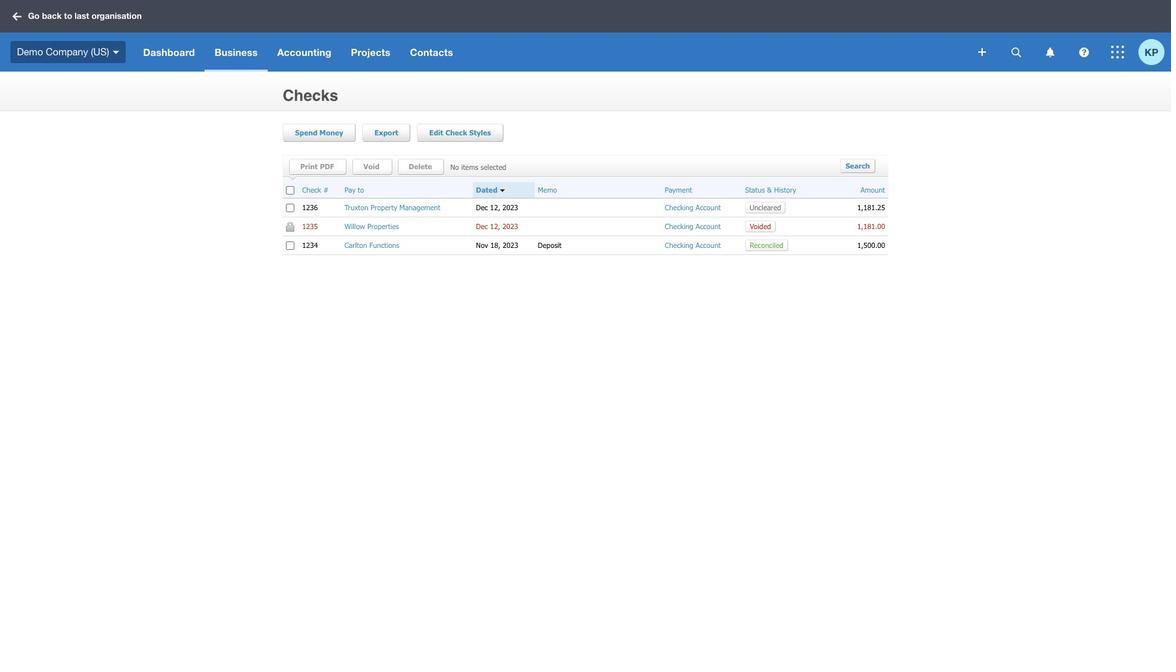 Task type: locate. For each thing, give the bounding box(es) containing it.
3 checking from the top
[[665, 241, 694, 250]]

1234
[[302, 241, 318, 250]]

pay
[[345, 186, 356, 194]]

1 checking account link from the top
[[665, 203, 721, 212]]

no
[[450, 163, 459, 171]]

willow
[[345, 222, 365, 231]]

0 vertical spatial dec 12, 2023
[[476, 203, 518, 212]]

0 vertical spatial checking account
[[665, 203, 721, 212]]

checking account link
[[665, 203, 721, 212], [665, 222, 721, 231], [665, 241, 721, 250]]

2 checking account link from the top
[[665, 222, 721, 231]]

1 vertical spatial checking
[[665, 222, 694, 231]]

status & history link
[[745, 186, 797, 195]]

delete
[[409, 162, 432, 171]]

checking account
[[665, 203, 721, 212], [665, 222, 721, 231], [665, 241, 721, 250]]

to inside "link"
[[358, 186, 364, 194]]

2 account from the top
[[696, 222, 721, 231]]

account for voided
[[696, 222, 721, 231]]

status
[[745, 186, 765, 194]]

1 vertical spatial dec
[[476, 222, 488, 231]]

checking for voided
[[665, 222, 694, 231]]

accounting button
[[268, 33, 341, 72]]

to
[[64, 11, 72, 21], [358, 186, 364, 194]]

dec 12, 2023 up nov 18, 2023
[[476, 222, 518, 231]]

checking for reconciled
[[665, 241, 694, 250]]

1 2023 from the top
[[503, 203, 518, 212]]

go
[[28, 11, 40, 21]]

dec for truxton property management
[[476, 203, 488, 212]]

memo link
[[538, 186, 557, 195]]

checking account link for voided
[[665, 222, 721, 231]]

1 vertical spatial 12,
[[490, 222, 500, 231]]

0 vertical spatial account
[[696, 203, 721, 212]]

dec 12, 2023 down "dated" link on the top left of page
[[476, 203, 518, 212]]

1 horizontal spatial to
[[358, 186, 364, 194]]

dated link
[[476, 186, 498, 195]]

management
[[400, 203, 441, 212]]

2 vertical spatial account
[[696, 241, 721, 250]]

demo company (us) button
[[0, 33, 133, 72]]

reconciled
[[750, 241, 784, 250]]

3 checking account link from the top
[[665, 241, 721, 250]]

2 dec 12, 2023 from the top
[[476, 222, 518, 231]]

print pdf
[[300, 162, 334, 171]]

to right pay on the top
[[358, 186, 364, 194]]

payment
[[665, 186, 692, 194]]

1 vertical spatial 2023
[[503, 222, 518, 231]]

2023
[[503, 203, 518, 212], [503, 222, 518, 231], [503, 241, 519, 250]]

print pdf link
[[294, 159, 347, 176]]

0 horizontal spatial to
[[64, 11, 72, 21]]

properties
[[367, 222, 399, 231]]

2 checking from the top
[[665, 222, 694, 231]]

3 account from the top
[[696, 241, 721, 250]]

0 vertical spatial 12,
[[490, 203, 500, 212]]

0 vertical spatial checking
[[665, 203, 694, 212]]

banner
[[0, 0, 1172, 72]]

2 vertical spatial checking
[[665, 241, 694, 250]]

truxton
[[345, 203, 369, 212]]

2 checking account from the top
[[665, 222, 721, 231]]

1 checking from the top
[[665, 203, 694, 212]]

2 vertical spatial checking account
[[665, 241, 721, 250]]

1 vertical spatial checking account link
[[665, 222, 721, 231]]

2 dec from the top
[[476, 222, 488, 231]]

willow properties link
[[345, 222, 399, 231]]

1 vertical spatial to
[[358, 186, 364, 194]]

1 dec 12, 2023 from the top
[[476, 203, 518, 212]]

1 vertical spatial account
[[696, 222, 721, 231]]

voided link
[[745, 221, 776, 233]]

12, for truxton property management
[[490, 203, 500, 212]]

svg image
[[12, 12, 22, 21], [1112, 46, 1125, 59], [1012, 47, 1021, 57], [1079, 47, 1089, 57], [113, 51, 119, 54]]

to left last
[[64, 11, 72, 21]]

check
[[446, 128, 467, 137]]

uncleared link
[[745, 202, 786, 214]]

0 vertical spatial dec
[[476, 203, 488, 212]]

dec 12, 2023
[[476, 203, 518, 212], [476, 222, 518, 231]]

checking
[[665, 203, 694, 212], [665, 222, 694, 231], [665, 241, 694, 250]]

projects button
[[341, 33, 400, 72]]

0 vertical spatial to
[[64, 11, 72, 21]]

truxton property management
[[345, 203, 441, 212]]

truxton property management link
[[345, 203, 441, 212]]

3 checking account from the top
[[665, 241, 721, 250]]

memo
[[538, 186, 557, 194]]

2 2023 from the top
[[503, 222, 518, 231]]

carlton
[[345, 241, 367, 250]]

1 checking account from the top
[[665, 203, 721, 212]]

2 vertical spatial 2023
[[503, 241, 519, 250]]

uncleared
[[750, 203, 781, 212]]

0 vertical spatial checking account link
[[665, 203, 721, 212]]

(us)
[[91, 46, 109, 57]]

2 12, from the top
[[490, 222, 500, 231]]

1,181.25
[[858, 203, 885, 212]]

voided
[[750, 222, 771, 231]]

dec down "dated" link on the top left of page
[[476, 203, 488, 212]]

dec up the nov
[[476, 222, 488, 231]]

2 vertical spatial checking account link
[[665, 241, 721, 250]]

None checkbox
[[286, 186, 295, 195], [286, 242, 295, 250], [286, 186, 295, 195], [286, 242, 295, 250]]

1235
[[302, 222, 318, 231]]

&
[[767, 186, 772, 194]]

0 vertical spatial 2023
[[503, 203, 518, 212]]

account
[[696, 203, 721, 212], [696, 222, 721, 231], [696, 241, 721, 250]]

1 account from the top
[[696, 203, 721, 212]]

pay to
[[345, 186, 364, 194]]

1 dec from the top
[[476, 203, 488, 212]]

no items selected
[[450, 163, 507, 171]]

banner containing kp
[[0, 0, 1172, 72]]

checking for uncleared
[[665, 203, 694, 212]]

functions
[[369, 241, 400, 250]]

dec 12, 2023 for willow properties
[[476, 222, 518, 231]]

None checkbox
[[286, 204, 295, 212]]

1 vertical spatial dec 12, 2023
[[476, 222, 518, 231]]

nov
[[476, 241, 488, 250]]

bulk selection is not available for voided checks. image
[[286, 222, 295, 232]]

12, up 18,
[[490, 222, 500, 231]]

18,
[[491, 241, 501, 250]]

1 12, from the top
[[490, 203, 500, 212]]

3 2023 from the top
[[503, 241, 519, 250]]

business button
[[205, 33, 268, 72]]

organisation
[[92, 11, 142, 21]]

export link
[[362, 124, 410, 142]]

svg image
[[1046, 47, 1055, 57], [979, 48, 986, 56]]

delete link
[[402, 159, 445, 176]]

dec
[[476, 203, 488, 212], [476, 222, 488, 231]]

amount link
[[861, 186, 885, 195]]

demo company (us)
[[17, 46, 109, 57]]

12, down "dated" link on the top left of page
[[490, 203, 500, 212]]

company
[[46, 46, 88, 57]]

2023 for willow properties
[[503, 222, 518, 231]]

dashboard link
[[133, 33, 205, 72]]

deposit
[[538, 241, 562, 250]]

account for uncleared
[[696, 203, 721, 212]]

1 vertical spatial checking account
[[665, 222, 721, 231]]

property
[[371, 203, 397, 212]]

check # link
[[302, 186, 329, 195]]



Task type: vqa. For each thing, say whether or not it's contained in the screenshot.
Dimples
no



Task type: describe. For each thing, give the bounding box(es) containing it.
1,500.00
[[858, 241, 885, 250]]

1 horizontal spatial svg image
[[1046, 47, 1055, 57]]

0 horizontal spatial svg image
[[979, 48, 986, 56]]

business
[[215, 46, 258, 58]]

projects
[[351, 46, 391, 58]]

checking account link for uncleared
[[665, 203, 721, 212]]

2023 for truxton property management
[[503, 203, 518, 212]]

kp button
[[1139, 33, 1172, 72]]

account for reconciled
[[696, 241, 721, 250]]

kp
[[1145, 46, 1159, 58]]

spend money link
[[283, 124, 356, 142]]

12, for willow properties
[[490, 222, 500, 231]]

amount
[[861, 186, 885, 194]]

2023 for carlton functions
[[503, 241, 519, 250]]

carlton functions
[[345, 241, 400, 250]]

items
[[461, 163, 478, 171]]

export
[[375, 128, 398, 137]]

pay to link
[[345, 186, 364, 195]]

checking account for reconciled
[[665, 241, 721, 250]]

go back to last organisation
[[28, 11, 142, 21]]

back
[[42, 11, 62, 21]]

nov 18, 2023
[[476, 241, 519, 250]]

1236
[[302, 203, 318, 212]]

spend
[[295, 128, 318, 137]]

print
[[300, 162, 318, 171]]

willow properties
[[345, 222, 399, 231]]

history
[[774, 186, 797, 194]]

dashboard
[[143, 46, 195, 58]]

1,181.00
[[858, 222, 885, 231]]

search
[[846, 162, 870, 170]]

selected
[[481, 163, 507, 171]]

accounting
[[277, 46, 332, 58]]

contacts
[[410, 46, 453, 58]]

contacts button
[[400, 33, 463, 72]]

search link
[[841, 159, 876, 173]]

pdf
[[320, 162, 334, 171]]

payment link
[[665, 186, 692, 195]]

svg image inside demo company (us) popup button
[[113, 51, 119, 54]]

dec for willow properties
[[476, 222, 488, 231]]

checking account for voided
[[665, 222, 721, 231]]

carlton functions link
[[345, 241, 400, 250]]

checks
[[283, 87, 338, 105]]

reconciled link
[[745, 240, 788, 252]]

void link
[[357, 159, 393, 176]]

void
[[364, 162, 380, 171]]

svg image inside go back to last organisation link
[[12, 12, 22, 21]]

go back to last organisation link
[[8, 5, 150, 28]]

edit
[[429, 128, 444, 137]]

spend money
[[295, 128, 343, 137]]

last
[[75, 11, 89, 21]]

checking account for uncleared
[[665, 203, 721, 212]]

money
[[320, 128, 343, 137]]

checking account link for reconciled
[[665, 241, 721, 250]]

demo
[[17, 46, 43, 57]]

edit check styles
[[429, 128, 491, 137]]

status & history
[[745, 186, 797, 194]]

edit check styles link
[[417, 124, 504, 142]]

dated
[[476, 186, 498, 194]]

dec 12, 2023 for truxton property management
[[476, 203, 518, 212]]

styles
[[469, 128, 491, 137]]

check #
[[302, 186, 329, 194]]



